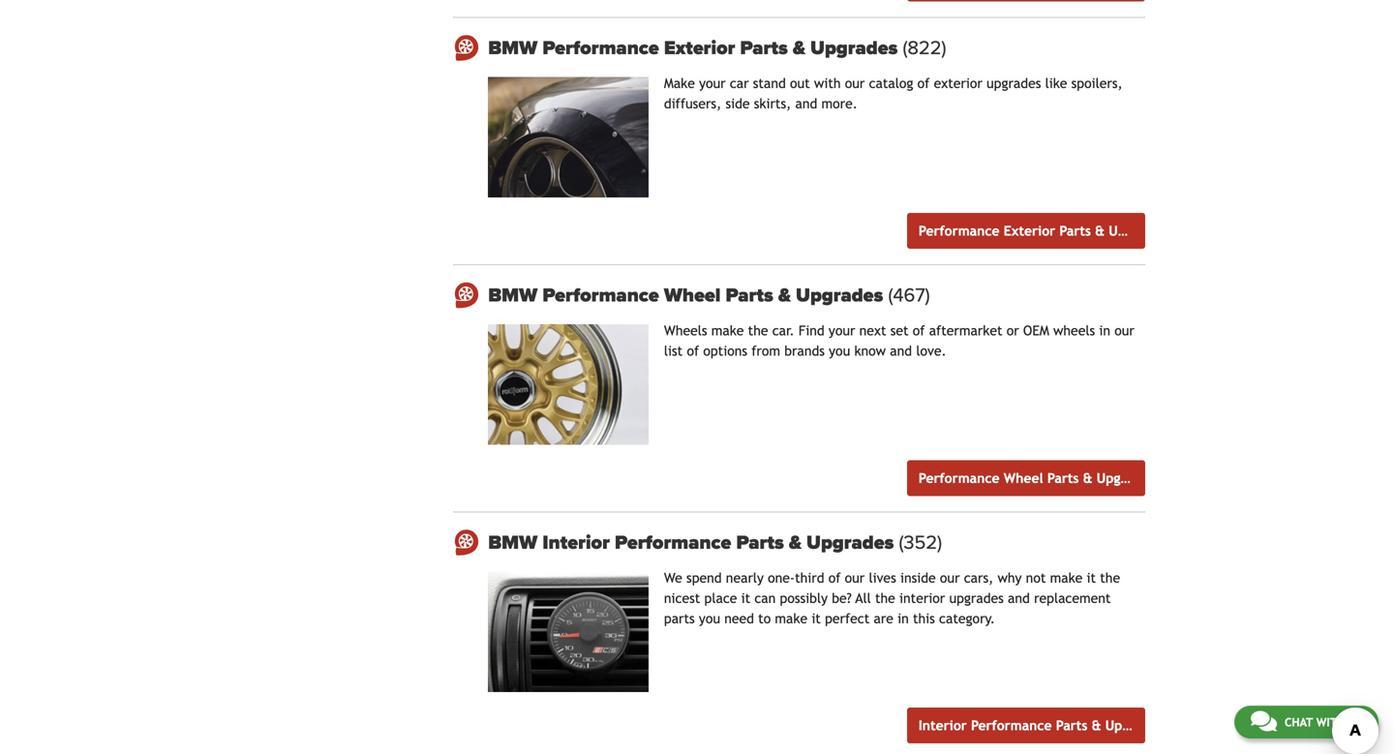 Task type: locate. For each thing, give the bounding box(es) containing it.
0 vertical spatial you
[[829, 343, 851, 359]]

1 horizontal spatial make
[[775, 611, 808, 627]]

upgrades
[[811, 36, 898, 60], [1109, 223, 1167, 239], [796, 284, 884, 307], [1097, 471, 1155, 486], [807, 531, 894, 554], [1106, 718, 1164, 733]]

1 horizontal spatial wheel
[[1004, 471, 1044, 486]]

perfect
[[825, 611, 870, 627]]

in inside we spend nearly one-third of our lives inside our cars, why not make it the nicest place it can possibly be? all the interior upgrades and replacement parts you need to make it perfect are in this category.
[[898, 611, 909, 627]]

1 horizontal spatial it
[[812, 611, 821, 627]]

interior
[[543, 531, 610, 554], [919, 718, 967, 733]]

the up from
[[748, 323, 769, 338]]

1 vertical spatial and
[[890, 343, 912, 359]]

0 horizontal spatial and
[[796, 96, 818, 111]]

parts
[[740, 36, 788, 60], [1060, 223, 1091, 239], [726, 284, 774, 307], [1048, 471, 1079, 486], [737, 531, 784, 554], [1056, 718, 1088, 733]]

&
[[793, 36, 806, 60], [1096, 223, 1105, 239], [779, 284, 791, 307], [1083, 471, 1093, 486], [789, 531, 802, 554], [1092, 718, 1102, 733]]

nearly
[[726, 570, 764, 586]]

spoilers,
[[1072, 76, 1123, 91]]

0 vertical spatial your
[[699, 76, 726, 91]]

0 vertical spatial exterior
[[664, 36, 736, 60]]

0 vertical spatial the
[[748, 323, 769, 338]]

with
[[814, 76, 841, 91], [1317, 716, 1345, 729]]

1 vertical spatial bmw
[[488, 284, 538, 307]]

side
[[726, 96, 750, 111]]

0 vertical spatial bmw
[[488, 36, 538, 60]]

upgrades inside the make your car stand out with our catalog of exterior upgrades like spoilers, diffusers, side skirts, and more.
[[987, 76, 1042, 91]]

catalog
[[869, 76, 914, 91]]

make your car stand out with our catalog of exterior upgrades like spoilers, diffusers, side skirts, and more.
[[664, 76, 1123, 111]]

1 vertical spatial upgrades
[[950, 591, 1004, 606]]

of up be?
[[829, 570, 841, 586]]

1 vertical spatial exterior
[[1004, 223, 1056, 239]]

or
[[1007, 323, 1020, 338]]

the
[[748, 323, 769, 338], [1100, 570, 1121, 586], [875, 591, 896, 606]]

0 vertical spatial make
[[712, 323, 744, 338]]

0 horizontal spatial wheel
[[664, 284, 721, 307]]

1 vertical spatial interior
[[919, 718, 967, 733]]

0 horizontal spatial in
[[898, 611, 909, 627]]

0 vertical spatial upgrades
[[987, 76, 1042, 91]]

and down out
[[796, 96, 818, 111]]

love.
[[917, 343, 947, 359]]

bmw for bmw                                                                                    interior performance parts & upgrades
[[488, 531, 538, 554]]

with left the us
[[1317, 716, 1345, 729]]

of right list
[[687, 343, 699, 359]]

next
[[860, 323, 887, 338]]

1 vertical spatial the
[[1100, 570, 1121, 586]]

our inside the make your car stand out with our catalog of exterior upgrades like spoilers, diffusers, side skirts, and more.
[[845, 76, 865, 91]]

1 horizontal spatial with
[[1317, 716, 1345, 729]]

in
[[1100, 323, 1111, 338], [898, 611, 909, 627]]

the up replacement
[[1100, 570, 1121, 586]]

your
[[699, 76, 726, 91], [829, 323, 856, 338]]

out
[[790, 76, 810, 91]]

it left the can
[[741, 591, 751, 606]]

0 vertical spatial with
[[814, 76, 841, 91]]

upgrades inside we spend nearly one-third of our lives inside our cars, why not make it the nicest place it can possibly be? all the interior upgrades and replacement parts you need to make it perfect are in this category.
[[950, 591, 1004, 606]]

you
[[829, 343, 851, 359], [699, 611, 721, 627]]

bmw                                                                                    performance wheel parts & upgrades link
[[488, 284, 1146, 307]]

1 vertical spatial with
[[1317, 716, 1345, 729]]

car
[[730, 76, 749, 91]]

0 vertical spatial in
[[1100, 323, 1111, 338]]

comments image
[[1251, 710, 1277, 733]]

set
[[891, 323, 909, 338]]

inside
[[901, 570, 936, 586]]

oem
[[1024, 323, 1050, 338]]

2 horizontal spatial and
[[1008, 591, 1030, 606]]

wheel
[[664, 284, 721, 307], [1004, 471, 1044, 486]]

from
[[752, 343, 781, 359]]

wheels make the car. find your next set of aftermarket or oem wheels in our list of options from brands you know and love.
[[664, 323, 1135, 359]]

possibly
[[780, 591, 828, 606]]

upgrades
[[987, 76, 1042, 91], [950, 591, 1004, 606]]

and inside we spend nearly one-third of our lives inside our cars, why not make it the nicest place it can possibly be? all the interior upgrades and replacement parts you need to make it perfect are in this category.
[[1008, 591, 1030, 606]]

need
[[725, 611, 754, 627]]

bmw                                                                                    performance wheel parts & upgrades
[[488, 284, 889, 307]]

it down possibly on the right bottom
[[812, 611, 821, 627]]

bmw                                                                                    interior performance parts & upgrades link
[[488, 531, 1146, 554]]

exterior
[[664, 36, 736, 60], [1004, 223, 1056, 239]]

bmw for bmw                                                                                    performance exterior parts & upgrades
[[488, 36, 538, 60]]

it up replacement
[[1087, 570, 1096, 586]]

the inside wheels make the car. find your next set of aftermarket or oem wheels in our list of options from brands you know and love.
[[748, 323, 769, 338]]

upgrades down cars,
[[950, 591, 1004, 606]]

performance
[[543, 36, 659, 60], [919, 223, 1000, 239], [543, 284, 659, 307], [919, 471, 1000, 486], [615, 531, 732, 554], [971, 718, 1052, 733]]

1 horizontal spatial in
[[1100, 323, 1111, 338]]

of
[[918, 76, 930, 91], [913, 323, 925, 338], [687, 343, 699, 359], [829, 570, 841, 586]]

1 vertical spatial you
[[699, 611, 721, 627]]

0 horizontal spatial make
[[712, 323, 744, 338]]

1 vertical spatial in
[[898, 611, 909, 627]]

2 horizontal spatial it
[[1087, 570, 1096, 586]]

1 bmw from the top
[[488, 36, 538, 60]]

1 horizontal spatial interior
[[919, 718, 967, 733]]

0 horizontal spatial exterior
[[664, 36, 736, 60]]

nicest
[[664, 591, 701, 606]]

0 vertical spatial and
[[796, 96, 818, 111]]

you inside we spend nearly one-third of our lives inside our cars, why not make it the nicest place it can possibly be? all the interior upgrades and replacement parts you need to make it perfect are in this category.
[[699, 611, 721, 627]]

make
[[712, 323, 744, 338], [1050, 570, 1083, 586], [775, 611, 808, 627]]

make up options in the right top of the page
[[712, 323, 744, 338]]

you left know
[[829, 343, 851, 359]]

and inside the make your car stand out with our catalog of exterior upgrades like spoilers, diffusers, side skirts, and more.
[[796, 96, 818, 111]]

0 vertical spatial interior
[[543, 531, 610, 554]]

2 horizontal spatial make
[[1050, 570, 1083, 586]]

2 bmw from the top
[[488, 284, 538, 307]]

and down set
[[890, 343, 912, 359]]

performance exterior parts & upgrades thumbnail image image
[[488, 77, 649, 198]]

2 vertical spatial bmw
[[488, 531, 538, 554]]

make down possibly on the right bottom
[[775, 611, 808, 627]]

0 horizontal spatial with
[[814, 76, 841, 91]]

our right the wheels
[[1115, 323, 1135, 338]]

bmw
[[488, 36, 538, 60], [488, 284, 538, 307], [488, 531, 538, 554]]

and down why
[[1008, 591, 1030, 606]]

in right are
[[898, 611, 909, 627]]

3 bmw from the top
[[488, 531, 538, 554]]

performance wheel parts & upgrades link
[[907, 460, 1155, 496]]

1 horizontal spatial and
[[890, 343, 912, 359]]

make up replacement
[[1050, 570, 1083, 586]]

this
[[913, 611, 935, 627]]

1 horizontal spatial the
[[875, 591, 896, 606]]

like
[[1046, 76, 1068, 91]]

with up "more."
[[814, 76, 841, 91]]

1 vertical spatial it
[[741, 591, 751, 606]]

our up "more."
[[845, 76, 865, 91]]

our
[[845, 76, 865, 91], [1115, 323, 1135, 338], [845, 570, 865, 586], [940, 570, 960, 586]]

your right find
[[829, 323, 856, 338]]

you down place
[[699, 611, 721, 627]]

exterior
[[934, 76, 983, 91]]

performance inside performance exterior parts & upgrades link
[[919, 223, 1000, 239]]

0 horizontal spatial your
[[699, 76, 726, 91]]

2 horizontal spatial the
[[1100, 570, 1121, 586]]

2 vertical spatial and
[[1008, 591, 1030, 606]]

1 horizontal spatial exterior
[[1004, 223, 1056, 239]]

all
[[856, 591, 871, 606]]

of inside we spend nearly one-third of our lives inside our cars, why not make it the nicest place it can possibly be? all the interior upgrades and replacement parts you need to make it perfect are in this category.
[[829, 570, 841, 586]]

not
[[1026, 570, 1046, 586]]

bmw                                                                                    performance exterior parts & upgrades link
[[488, 36, 1146, 60]]

and
[[796, 96, 818, 111], [890, 343, 912, 359], [1008, 591, 1030, 606]]

interior performance parts & upgrades link
[[907, 708, 1164, 744]]

performance exterior parts & upgrades link
[[907, 213, 1167, 249]]

0 vertical spatial it
[[1087, 570, 1096, 586]]

0 horizontal spatial you
[[699, 611, 721, 627]]

your left the 'car'
[[699, 76, 726, 91]]

1 vertical spatial your
[[829, 323, 856, 338]]

of right catalog
[[918, 76, 930, 91]]

the up are
[[875, 591, 896, 606]]

it
[[1087, 570, 1096, 586], [741, 591, 751, 606], [812, 611, 821, 627]]

1 horizontal spatial your
[[829, 323, 856, 338]]

one-
[[768, 570, 795, 586]]

performance wheel parts & upgrades thumbnail image image
[[488, 324, 649, 445]]

1 horizontal spatial you
[[829, 343, 851, 359]]

in right the wheels
[[1100, 323, 1111, 338]]

upgrades left like
[[987, 76, 1042, 91]]

2 vertical spatial the
[[875, 591, 896, 606]]

brands
[[785, 343, 825, 359]]

find
[[799, 323, 825, 338]]

place
[[705, 591, 737, 606]]

can
[[755, 591, 776, 606]]

of inside the make your car stand out with our catalog of exterior upgrades like spoilers, diffusers, side skirts, and more.
[[918, 76, 930, 91]]

bmw                                                                                    performance exterior parts & upgrades
[[488, 36, 903, 60]]

make inside wheels make the car. find your next set of aftermarket or oem wheels in our list of options from brands you know and love.
[[712, 323, 744, 338]]

0 vertical spatial wheel
[[664, 284, 721, 307]]

bmw                                                                                    interior performance parts & upgrades
[[488, 531, 899, 554]]

0 horizontal spatial the
[[748, 323, 769, 338]]

car.
[[773, 323, 795, 338]]



Task type: vqa. For each thing, say whether or not it's contained in the screenshot.
the bottommost Brand
no



Task type: describe. For each thing, give the bounding box(es) containing it.
wheels
[[1054, 323, 1096, 338]]

our left cars,
[[940, 570, 960, 586]]

third
[[795, 570, 825, 586]]

0 horizontal spatial it
[[741, 591, 751, 606]]

interior performance parts & upgrades thumbnail image image
[[488, 572, 649, 692]]

replacement
[[1034, 591, 1111, 606]]

make
[[664, 76, 695, 91]]

1 vertical spatial wheel
[[1004, 471, 1044, 486]]

bmw for bmw                                                                                    performance wheel parts & upgrades
[[488, 284, 538, 307]]

with inside the make your car stand out with our catalog of exterior upgrades like spoilers, diffusers, side skirts, and more.
[[814, 76, 841, 91]]

2 vertical spatial make
[[775, 611, 808, 627]]

options
[[703, 343, 748, 359]]

category.
[[940, 611, 995, 627]]

your inside wheels make the car. find your next set of aftermarket or oem wheels in our list of options from brands you know and love.
[[829, 323, 856, 338]]

you inside wheels make the car. find your next set of aftermarket or oem wheels in our list of options from brands you know and love.
[[829, 343, 851, 359]]

wheels
[[664, 323, 708, 338]]

our inside wheels make the car. find your next set of aftermarket or oem wheels in our list of options from brands you know and love.
[[1115, 323, 1135, 338]]

aftermarket
[[929, 323, 1003, 338]]

of right set
[[913, 323, 925, 338]]

more.
[[822, 96, 858, 111]]

performance exterior parts & upgrades
[[919, 223, 1167, 239]]

performance wheel parts & upgrades
[[919, 471, 1155, 486]]

our up 'all'
[[845, 570, 865, 586]]

your inside the make your car stand out with our catalog of exterior upgrades like spoilers, diffusers, side skirts, and more.
[[699, 76, 726, 91]]

be?
[[832, 591, 852, 606]]

we
[[664, 570, 683, 586]]

and inside wheels make the car. find your next set of aftermarket or oem wheels in our list of options from brands you know and love.
[[890, 343, 912, 359]]

interior
[[900, 591, 945, 606]]

cars,
[[964, 570, 994, 586]]

list
[[664, 343, 683, 359]]

chat
[[1285, 716, 1313, 729]]

stand
[[753, 76, 786, 91]]

lives
[[869, 570, 897, 586]]

1 vertical spatial make
[[1050, 570, 1083, 586]]

2 vertical spatial it
[[812, 611, 821, 627]]

chat with us link
[[1235, 706, 1379, 739]]

performance inside "performance wheel parts & upgrades" link
[[919, 471, 1000, 486]]

we spend nearly one-third of our lives inside our cars, why not make it the nicest place it can possibly be? all the interior upgrades and replacement parts you need to make it perfect are in this category.
[[664, 570, 1121, 627]]

performance inside the interior performance parts & upgrades link
[[971, 718, 1052, 733]]

parts
[[664, 611, 695, 627]]

interior performance parts & upgrades
[[919, 718, 1164, 733]]

know
[[855, 343, 886, 359]]

to
[[758, 611, 771, 627]]

are
[[874, 611, 894, 627]]

in inside wheels make the car. find your next set of aftermarket or oem wheels in our list of options from brands you know and love.
[[1100, 323, 1111, 338]]

exterior inside performance exterior parts & upgrades link
[[1004, 223, 1056, 239]]

skirts,
[[754, 96, 792, 111]]

why
[[998, 570, 1022, 586]]

diffusers,
[[664, 96, 722, 111]]

0 horizontal spatial interior
[[543, 531, 610, 554]]

chat with us
[[1285, 716, 1363, 729]]

spend
[[687, 570, 722, 586]]

us
[[1349, 716, 1363, 729]]



